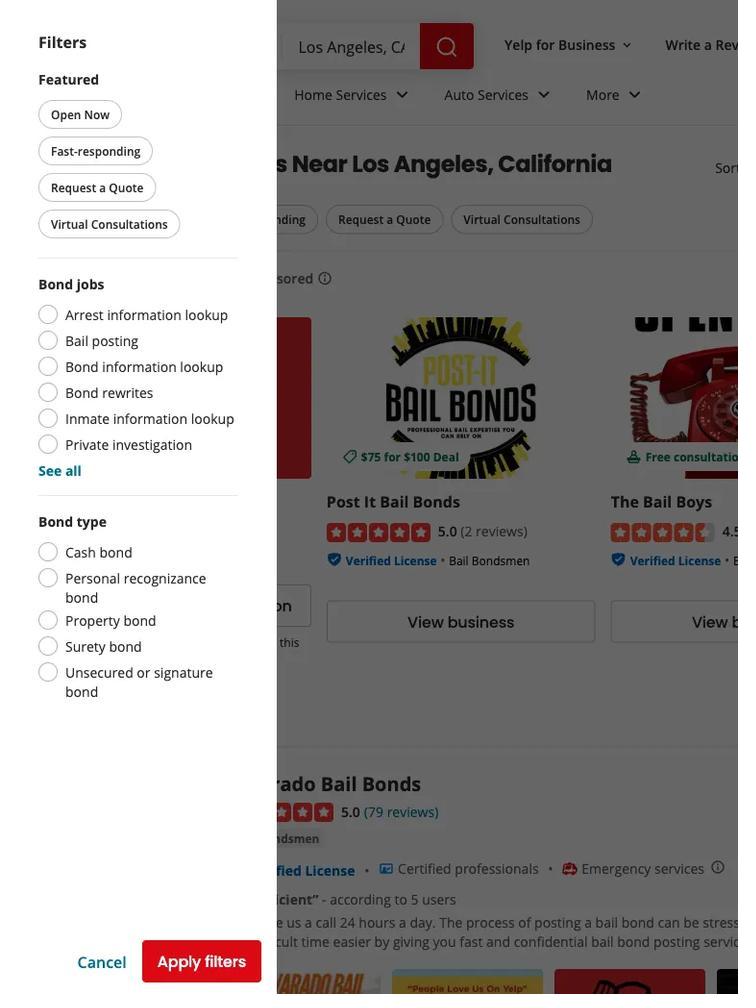 Task type: vqa. For each thing, say whether or not it's contained in the screenshot.
option group
yes



Task type: locate. For each thing, give the bounding box(es) containing it.
cancel
[[78, 952, 127, 972]]

bond up inmate at top left
[[65, 383, 99, 402]]

0 horizontal spatial virtual
[[51, 216, 88, 232]]

alvarado
[[42, 491, 111, 512], [230, 771, 316, 797]]

0 horizontal spatial alvarado bail bonds link
[[42, 491, 196, 512]]

1 vertical spatial open now
[[125, 212, 183, 227]]

bond rewrites
[[65, 383, 153, 402]]

see all button
[[38, 461, 82, 480]]

open now inside featured group
[[51, 106, 110, 122]]

(79 reviews) link
[[364, 801, 439, 821]]

responding inside featured group
[[78, 143, 141, 159]]

0 horizontal spatial consultations
[[91, 216, 168, 232]]

deal up post it bail bonds
[[433, 448, 459, 464]]

2 vertical spatial information
[[113, 409, 188, 428]]

0 vertical spatial request a quote button
[[38, 173, 156, 202]]

view for view b
[[693, 611, 729, 632]]

5 star rating image up bail bondsmen button
[[230, 803, 334, 822]]

for left you
[[171, 265, 197, 292]]

license down 4.5 star rating 'image' on the right of page
[[679, 552, 722, 568]]

open inside filters group
[[125, 212, 155, 227]]

0 vertical spatial can
[[78, 634, 97, 650]]

open now inside filters group
[[125, 212, 183, 227]]

16 deal v2 image for alvarado
[[58, 449, 73, 464]]

0 vertical spatial lookup
[[185, 305, 228, 324]]

1 horizontal spatial 5.0
[[438, 521, 458, 540]]

bond down bail posting
[[65, 357, 99, 376]]

0 horizontal spatial view
[[408, 611, 444, 632]]

verified license up personal on the bottom left of the page
[[62, 552, 153, 568]]

boys
[[677, 491, 713, 512]]

1 horizontal spatial view
[[693, 611, 729, 632]]

consultations up the special offers for you
[[91, 216, 168, 232]]

1 horizontal spatial virtual consultations button
[[451, 205, 593, 234]]

services left 24 chevron down v2 image
[[336, 85, 387, 103]]

1 services from the left
[[336, 85, 387, 103]]

virtual inside featured group
[[51, 216, 88, 232]]

16 deal v2 image left "$75"
[[342, 449, 358, 464]]

2 view from the left
[[693, 611, 729, 632]]

verified license button up "efficient"
[[249, 861, 355, 880]]

fast-
[[51, 143, 78, 159], [216, 212, 243, 227]]

more
[[587, 85, 620, 103]]

0 vertical spatial open now
[[51, 106, 110, 122]]

rewrites
[[102, 383, 153, 402]]

-
[[322, 890, 327, 909]]

1 view from the left
[[408, 611, 444, 632]]

posting inside ""give us a call 24 hours a day. the process of posting a bail bond can be stress"
[[535, 913, 582, 932]]

posting
[[92, 331, 139, 350], [535, 913, 582, 932]]

information for inmate
[[113, 409, 188, 428]]

0 horizontal spatial responding
[[78, 143, 141, 159]]

16 deal v2 image inside $75 for $100 deal link
[[342, 449, 358, 464]]

information up rewrites
[[102, 357, 177, 376]]

virtual inside filters group
[[464, 212, 501, 227]]

open now button down featured
[[38, 100, 122, 129]]

bail down (2
[[449, 552, 469, 568]]

special
[[38, 265, 109, 292]]

1 vertical spatial posting
[[535, 913, 582, 932]]

0 horizontal spatial open now
[[51, 106, 110, 122]]

request inside button
[[62, 595, 123, 616]]

can left 'be'
[[658, 913, 681, 932]]

can
[[78, 634, 97, 650], [658, 913, 681, 932]]

1 vertical spatial fast-responding
[[216, 212, 306, 227]]

bail
[[168, 148, 211, 180], [65, 331, 88, 350], [115, 491, 144, 512], [380, 491, 409, 512], [644, 491, 673, 512], [449, 552, 469, 568], [321, 771, 357, 797], [234, 831, 256, 846]]

bond left jobs
[[38, 275, 73, 293]]

fast-responding for rightmost fast-responding button
[[216, 212, 306, 227]]

1 horizontal spatial services
[[478, 85, 529, 103]]

0 horizontal spatial reviews)
[[387, 803, 439, 821]]

0 vertical spatial information
[[107, 305, 182, 324]]

request a virtual consultation
[[62, 595, 292, 616]]

bond for bond rewrites
[[65, 383, 99, 402]]

0 horizontal spatial services
[[336, 85, 387, 103]]

1 horizontal spatial bail bondsmen
[[449, 552, 530, 568]]

0 vertical spatial option group
[[38, 274, 239, 480]]

private investigation
[[65, 435, 192, 454]]

0 horizontal spatial now
[[84, 106, 110, 122]]

0 horizontal spatial can
[[78, 634, 97, 650]]

0 vertical spatial alvarado
[[42, 491, 111, 512]]

0 vertical spatial responding
[[78, 143, 141, 159]]

alvarado bail bonds up type
[[42, 491, 196, 512]]

responding
[[78, 143, 141, 159], [243, 212, 306, 227]]

view inside "link"
[[693, 611, 729, 632]]

open now button
[[38, 100, 122, 129], [112, 205, 196, 234]]

auto
[[445, 85, 475, 103]]

services inside auto services link
[[478, 85, 529, 103]]

0 horizontal spatial fast-responding button
[[38, 137, 153, 165]]

hours
[[359, 913, 396, 932]]

1 horizontal spatial 24 chevron down v2 image
[[624, 83, 647, 106]]

5
[[411, 890, 419, 909]]

1 horizontal spatial deal
[[433, 448, 459, 464]]

bond inside personal recognizance bond
[[65, 588, 98, 606]]

None search field
[[146, 23, 478, 69]]

quote right 10 on the left
[[109, 179, 144, 195]]

1 horizontal spatial reviews)
[[476, 521, 528, 540]]

1 vertical spatial option group
[[38, 512, 239, 701]]

for
[[536, 35, 555, 53], [171, 265, 197, 292], [100, 448, 117, 464], [384, 448, 401, 464]]

bond inside unsecured or signature bond
[[65, 682, 98, 701]]

virtual down recognizance
[[141, 595, 191, 616]]

1 24 chevron down v2 image from the left
[[533, 83, 556, 106]]

$100 down inmate information lookup
[[120, 448, 146, 464]]

1 horizontal spatial alvarado bail bonds link
[[230, 771, 422, 797]]

request inside filters group
[[339, 212, 384, 227]]

2 vertical spatial request
[[62, 595, 123, 616]]

24 chevron down v2 image inside auto services link
[[533, 83, 556, 106]]

for inside '$40 for $100 deal' link
[[100, 448, 117, 464]]

24 chevron down v2 image for auto services
[[533, 83, 556, 106]]

request
[[100, 634, 141, 650]]

request a quote button up all on the top
[[38, 173, 156, 202]]

0 vertical spatial fast-responding
[[51, 143, 141, 159]]

it
[[364, 491, 376, 512]]

request a quote up all on the top
[[51, 179, 144, 195]]

view for view business
[[408, 611, 444, 632]]

open for the open now button to the bottom
[[125, 212, 155, 227]]

1 horizontal spatial quote
[[397, 212, 431, 227]]

quote
[[109, 179, 144, 195], [397, 212, 431, 227]]

1 horizontal spatial now
[[158, 212, 183, 227]]

1 vertical spatial request a quote
[[339, 212, 431, 227]]

responding up all on the top
[[78, 143, 141, 159]]

1 horizontal spatial open now
[[125, 212, 183, 227]]

certified professionals
[[398, 859, 539, 878]]

fast- inside filters group
[[216, 212, 243, 227]]

can down property
[[78, 634, 97, 650]]

alvarado up bail bondsmen link
[[230, 771, 316, 797]]

0 horizontal spatial fast-responding
[[51, 143, 141, 159]]

for for yelp for business
[[536, 35, 555, 53]]

a inside filters group
[[387, 212, 394, 227]]

bail bondsmen down 5.0 (2 reviews)
[[449, 552, 530, 568]]

alvarado bail bonds
[[42, 491, 196, 512], [230, 771, 422, 797]]

filters group
[[38, 205, 597, 235]]

fast-responding button up all on the top
[[38, 137, 153, 165]]

the down "16 free consultations v2" image at right top
[[611, 491, 640, 512]]

bond down unsecured
[[65, 682, 98, 701]]

deal for alvarado bail bonds
[[149, 448, 175, 464]]

1 horizontal spatial $100
[[404, 448, 431, 464]]

16 verified v2 image down post
[[327, 552, 342, 567]]

option group
[[38, 274, 239, 480], [38, 512, 239, 701]]

4.5 star rating image
[[611, 523, 715, 542]]

1 vertical spatial alvarado bail bonds link
[[230, 771, 422, 797]]

16 verified v2 image left cash
[[42, 552, 58, 567]]

information for bond
[[102, 357, 177, 376]]

1 horizontal spatial can
[[658, 913, 681, 932]]

all
[[65, 461, 82, 480]]

1 $100 from the left
[[120, 448, 146, 464]]

0 vertical spatial quote
[[109, 179, 144, 195]]

bond left type
[[38, 512, 73, 531]]

verified
[[62, 552, 107, 568], [346, 552, 391, 568], [631, 552, 676, 568], [249, 861, 302, 880]]

fast-responding up you
[[216, 212, 306, 227]]

verified down 4.5 star rating 'image' on the right of page
[[631, 552, 676, 568]]

more link
[[571, 69, 662, 125]]

request up the all button
[[51, 179, 96, 195]]

$100 right "$75"
[[404, 448, 431, 464]]

0 horizontal spatial the
[[440, 913, 463, 932]]

sponsored for sponsored results
[[38, 701, 122, 723]]

16 filter v2 image
[[55, 213, 70, 228]]

open down featured
[[51, 106, 81, 122]]

1 horizontal spatial virtual
[[141, 595, 191, 616]]

bond for bond type
[[38, 512, 73, 531]]

a left rev
[[705, 35, 713, 53]]

virtual up special
[[51, 216, 88, 232]]

now
[[84, 106, 110, 122], [158, 212, 183, 227]]

0 horizontal spatial business
[[153, 650, 200, 666]]

1 horizontal spatial 16 deal v2 image
[[342, 449, 358, 464]]

2 $100 from the left
[[404, 448, 431, 464]]

open now down featured
[[51, 106, 110, 122]]

$40 for $100 deal link
[[42, 317, 312, 478]]

1 vertical spatial bondsmen
[[259, 831, 320, 846]]

services right auto
[[478, 85, 529, 103]]

a left the best
[[99, 179, 106, 195]]

0 vertical spatial open
[[51, 106, 81, 122]]

0 horizontal spatial sponsored
[[38, 701, 122, 723]]

call
[[316, 913, 337, 932]]

1 vertical spatial open
[[125, 212, 155, 227]]

1 horizontal spatial virtual consultations
[[464, 212, 581, 227]]

posting up bond information lookup at left
[[92, 331, 139, 350]]

information up investigation
[[113, 409, 188, 428]]

filters
[[205, 951, 246, 973]]

write
[[666, 35, 701, 53]]

verified license
[[62, 552, 153, 568], [346, 552, 437, 568], [631, 552, 722, 568], [249, 861, 355, 880]]

0 horizontal spatial open
[[51, 106, 81, 122]]

personal
[[65, 569, 120, 587]]

the inside ""give us a call 24 hours a day. the process of posting a bail bond can be stress"
[[440, 913, 463, 932]]

"efficient" - according to 5 users
[[251, 890, 457, 909]]

bond up request
[[123, 611, 156, 630]]

lookup for bond information lookup
[[180, 357, 223, 376]]

lookup up investigation
[[191, 409, 234, 428]]

0 vertical spatial posting
[[92, 331, 139, 350]]

fast-responding inside filters group
[[216, 212, 306, 227]]

request a quote down the los
[[339, 212, 431, 227]]

1 horizontal spatial posting
[[535, 913, 582, 932]]

0 vertical spatial 5.0
[[438, 521, 458, 540]]

sponsored left 16 info v2 image
[[244, 269, 314, 288]]

1 vertical spatial now
[[158, 212, 183, 227]]

posting right of
[[535, 913, 582, 932]]

the bail boys
[[611, 491, 713, 512]]

verified license button up personal on the bottom left of the page
[[62, 550, 153, 568]]

bond down 'property bond'
[[109, 637, 142, 656]]

information for arrest
[[107, 305, 182, 324]]

open now button down the best
[[112, 205, 196, 234]]

1 horizontal spatial the
[[611, 491, 640, 512]]

0 horizontal spatial 16 deal v2 image
[[58, 449, 73, 464]]

$100 for bonds
[[120, 448, 146, 464]]

home services
[[295, 85, 387, 103]]

24 chevron down v2 image inside 'more' link
[[624, 83, 647, 106]]

for for $40 for $100 deal
[[100, 448, 117, 464]]

stress
[[703, 913, 739, 932]]

24 chevron down v2 image
[[533, 83, 556, 106], [624, 83, 647, 106]]

1 vertical spatial lookup
[[180, 357, 223, 376]]

0 horizontal spatial fast-
[[51, 143, 78, 159]]

5.0
[[438, 521, 458, 540], [341, 803, 361, 821]]

16 deal v2 image
[[58, 449, 73, 464], [342, 449, 358, 464]]

0 horizontal spatial bail bondsmen
[[234, 831, 320, 846]]

open for topmost the open now button
[[51, 106, 81, 122]]

lookup for arrest information lookup
[[185, 305, 228, 324]]

bail inside button
[[234, 831, 256, 846]]

for right "$75"
[[384, 448, 401, 464]]

business
[[448, 611, 515, 632], [153, 650, 200, 666]]

2 16 deal v2 image from the left
[[342, 449, 358, 464]]

0 vertical spatial alvarado bail bonds link
[[42, 491, 196, 512]]

fast-responding button up you
[[204, 205, 318, 234]]

5.0 for 5.0 (2 reviews)
[[438, 521, 458, 540]]

1 horizontal spatial bondsmen
[[472, 552, 530, 568]]

1 horizontal spatial alvarado bail bonds
[[230, 771, 422, 797]]

for inside $75 for $100 deal link
[[384, 448, 401, 464]]

open right all on the top
[[125, 212, 155, 227]]

0 horizontal spatial 16 verified v2 image
[[42, 552, 58, 567]]

sponsored down unsecured
[[38, 701, 122, 723]]

unsecured or signature bond
[[65, 663, 213, 701]]

consultations inside filters group
[[504, 212, 581, 227]]

fast- inside featured group
[[51, 143, 78, 159]]

responding inside filters group
[[243, 212, 306, 227]]

lookup up inmate information lookup
[[180, 357, 223, 376]]

you
[[54, 634, 75, 650]]

4.5
[[723, 521, 739, 540]]

0 vertical spatial fast-
[[51, 143, 78, 159]]

1 horizontal spatial request a quote button
[[326, 205, 444, 234]]

5 star rating image down it
[[327, 523, 431, 542]]

request a quote inside filters group
[[339, 212, 431, 227]]

0 horizontal spatial bondsmen
[[259, 831, 320, 846]]

1 vertical spatial alvarado
[[230, 771, 316, 797]]

5.0 left '(79' at the bottom of page
[[341, 803, 361, 821]]

a up request
[[127, 595, 138, 616]]

1 vertical spatial sponsored
[[38, 701, 122, 723]]

option group containing bond type
[[38, 512, 239, 701]]

2 vertical spatial lookup
[[191, 409, 234, 428]]

bond for bond information lookup
[[65, 357, 99, 376]]

quote down angeles,
[[397, 212, 431, 227]]

free consultatio
[[646, 448, 739, 464]]

alvarado bail bonds link up 5.0 link at left bottom
[[230, 771, 422, 797]]

1 horizontal spatial consultations
[[504, 212, 581, 227]]

fast-responding button
[[38, 137, 153, 165], [204, 205, 318, 234]]

info icon image
[[711, 860, 726, 875], [711, 860, 726, 875]]

license down post it bail bonds link
[[394, 552, 437, 568]]

0 horizontal spatial quote
[[109, 179, 144, 195]]

request a quote button down the los
[[326, 205, 444, 234]]

1 option group from the top
[[38, 274, 239, 480]]

16 verified v2 image
[[611, 552, 627, 567]]

0 horizontal spatial request a quote button
[[38, 173, 156, 202]]

verified license down 4.5 star rating 'image' on the right of page
[[631, 552, 722, 568]]

request a quote inside featured group
[[51, 179, 144, 195]]

business right or
[[153, 650, 200, 666]]

fast- left 10 on the left
[[51, 143, 78, 159]]

2 horizontal spatial virtual
[[464, 212, 501, 227]]

1 horizontal spatial fast-
[[216, 212, 243, 227]]

open now
[[51, 106, 110, 122], [125, 212, 183, 227]]

write a rev
[[666, 35, 739, 53]]

1 vertical spatial information
[[102, 357, 177, 376]]

24 chevron down v2 image
[[391, 83, 414, 106]]

lookup for inmate information lookup
[[191, 409, 234, 428]]

0 vertical spatial now
[[84, 106, 110, 122]]

a right us
[[305, 913, 312, 932]]

information down offers
[[107, 305, 182, 324]]

posting inside option group
[[92, 331, 139, 350]]

for right yelp
[[536, 35, 555, 53]]

users
[[422, 890, 457, 909]]

1 deal from the left
[[149, 448, 175, 464]]

5 star rating image
[[42, 523, 146, 542], [327, 523, 431, 542], [230, 803, 334, 822]]

for right $40
[[100, 448, 117, 464]]

open inside featured group
[[51, 106, 81, 122]]

bonds
[[215, 148, 288, 180], [148, 491, 196, 512], [413, 491, 461, 512], [362, 771, 422, 797]]

request down personal on the bottom left of the page
[[62, 595, 123, 616]]

bond down personal on the bottom left of the page
[[65, 588, 98, 606]]

reviews) right (2
[[476, 521, 528, 540]]

request a quote
[[51, 179, 144, 195], [339, 212, 431, 227]]

arrest
[[65, 305, 104, 324]]

1 16 deal v2 image from the left
[[58, 449, 73, 464]]

1 vertical spatial quote
[[397, 212, 431, 227]]

2 services from the left
[[478, 85, 529, 103]]

5.0 (2 reviews)
[[438, 521, 528, 540]]

2 24 chevron down v2 image from the left
[[624, 83, 647, 106]]

bondsmen up "efficient"
[[259, 831, 320, 846]]

verified down it
[[346, 552, 391, 568]]

a down the los
[[387, 212, 394, 227]]

2 deal from the left
[[433, 448, 459, 464]]

fast-responding inside featured group
[[51, 143, 141, 159]]

can inside ""give us a call 24 hours a day. the process of posting a bail bond can be stress"
[[658, 913, 681, 932]]

apply
[[158, 951, 201, 973]]

virtual consultations button inside filters group
[[451, 205, 593, 234]]

bail bondsmen up "efficient"
[[234, 831, 320, 846]]

now inside filters group
[[158, 212, 183, 227]]

business categories element
[[146, 69, 739, 125]]

0 horizontal spatial 5.0
[[341, 803, 361, 821]]

virtual inside button
[[141, 595, 191, 616]]

verified up personal on the bottom left of the page
[[62, 552, 107, 568]]

services inside home services link
[[336, 85, 387, 103]]

now down featured
[[84, 106, 110, 122]]

1 horizontal spatial fast-responding
[[216, 212, 306, 227]]

0 horizontal spatial virtual consultations button
[[38, 210, 180, 239]]

for inside yelp for business "button"
[[536, 35, 555, 53]]

0 vertical spatial reviews)
[[476, 521, 528, 540]]

alvarado up bond type
[[42, 491, 111, 512]]

bail bondsmen inside button
[[234, 831, 320, 846]]

(79 reviews)
[[364, 803, 439, 821]]

0 horizontal spatial virtual consultations
[[51, 216, 168, 232]]

bond up personal on the bottom left of the page
[[100, 543, 132, 561]]

16 chevron down v2 image
[[620, 37, 635, 53]]

1 vertical spatial fast-
[[216, 212, 243, 227]]

1 vertical spatial business
[[153, 650, 200, 666]]

virtual
[[464, 212, 501, 227], [51, 216, 88, 232], [141, 595, 191, 616]]

bond right bail
[[622, 913, 655, 932]]

information
[[107, 305, 182, 324], [102, 357, 177, 376], [113, 409, 188, 428]]

2 option group from the top
[[38, 512, 239, 701]]

24 chevron down v2 image down "yelp for business"
[[533, 83, 556, 106]]

virtual consultations button inside featured group
[[38, 210, 180, 239]]

bondsmen
[[472, 552, 530, 568], [259, 831, 320, 846]]

virtual consultations button down 10 on the left
[[38, 210, 180, 239]]

1 vertical spatial fast-responding button
[[204, 205, 318, 234]]

home services link
[[279, 69, 430, 125]]

apply filters button
[[142, 941, 262, 983]]

view
[[408, 611, 444, 632], [693, 611, 729, 632]]

lookup down you
[[185, 305, 228, 324]]

24 chevron down v2 image right more
[[624, 83, 647, 106]]

consultations down california
[[504, 212, 581, 227]]

request down the los
[[339, 212, 384, 227]]

see
[[38, 461, 62, 480]]

16 verified v2 image
[[42, 552, 58, 567], [327, 552, 342, 567]]

now inside featured group
[[84, 106, 110, 122]]

1 horizontal spatial sponsored
[[244, 269, 314, 288]]

1 horizontal spatial request a quote
[[339, 212, 431, 227]]

view b
[[693, 611, 739, 632]]

lookup
[[185, 305, 228, 324], [180, 357, 223, 376], [191, 409, 234, 428]]

the bail boys link
[[611, 491, 713, 512]]

16 deal v2 image inside '$40 for $100 deal' link
[[58, 449, 73, 464]]

16 emergency services v2 image
[[563, 861, 578, 877]]

0 horizontal spatial posting
[[92, 331, 139, 350]]

property
[[65, 611, 120, 630]]

16 deal v2 image left $40
[[58, 449, 73, 464]]

bail right it
[[380, 491, 409, 512]]

unsecured
[[65, 663, 133, 682]]

0 vertical spatial alvarado bail bonds
[[42, 491, 196, 512]]



Task type: describe. For each thing, give the bounding box(es) containing it.
write a rev link
[[658, 27, 739, 62]]

you can request virtual consultation from this business
[[54, 634, 300, 666]]

"efficient"
[[251, 890, 319, 909]]

rev
[[716, 35, 739, 53]]

bond for bond jobs
[[38, 275, 73, 293]]

alvarado for the topmost alvarado bail bonds link
[[42, 491, 111, 512]]

professionals
[[455, 859, 539, 878]]

consultatio
[[674, 448, 739, 464]]

bond type
[[38, 512, 107, 531]]

home
[[295, 85, 333, 103]]

bonds left near in the top of the page
[[215, 148, 288, 180]]

request inside featured group
[[51, 179, 96, 195]]

verified for 2nd 16 verified v2 icon
[[346, 552, 391, 568]]

business inside you can request virtual consultation from this business
[[153, 650, 200, 666]]

0 vertical spatial business
[[448, 611, 515, 632]]

5.0 link
[[341, 801, 361, 821]]

virtual consultations inside filters group
[[464, 212, 581, 227]]

fast-responding for top fast-responding button
[[51, 143, 141, 159]]

(2
[[461, 521, 473, 540]]

personal recognizance bond
[[65, 569, 206, 606]]

$40
[[77, 448, 97, 464]]

1 vertical spatial alvarado bail bonds
[[230, 771, 422, 797]]

$75 for $100 deal
[[362, 448, 459, 464]]

1 horizontal spatial fast-responding button
[[204, 205, 318, 234]]

10
[[86, 148, 109, 180]]

bail up 5.0 link at left bottom
[[321, 771, 357, 797]]

bail
[[596, 913, 619, 932]]

featured
[[38, 70, 99, 88]]

you
[[201, 265, 237, 292]]

this
[[280, 634, 300, 650]]

type
[[77, 512, 107, 531]]

us
[[287, 913, 301, 932]]

5 star rating image up cash bond
[[42, 523, 146, 542]]

a inside featured group
[[99, 179, 106, 195]]

bonds down investigation
[[148, 491, 196, 512]]

arrest information lookup
[[65, 305, 228, 324]]

b
[[732, 611, 739, 632]]

inmate information lookup
[[65, 409, 234, 428]]

bonds down the $75 for $100 deal
[[413, 491, 461, 512]]

$100 for bail
[[404, 448, 431, 464]]

alvarado for the right alvarado bail bonds link
[[230, 771, 316, 797]]

0 vertical spatial fast-responding button
[[38, 137, 153, 165]]

bail down arrest
[[65, 331, 88, 350]]

certified
[[398, 859, 452, 878]]

request a quote for request a quote button to the bottom
[[339, 212, 431, 227]]

16 certified professionals v2 image
[[379, 861, 394, 877]]

bond information lookup
[[65, 357, 223, 376]]

1 vertical spatial reviews)
[[387, 803, 439, 821]]

quote inside featured group
[[109, 179, 144, 195]]

yelp for business button
[[497, 27, 643, 62]]

according
[[330, 890, 391, 909]]

surety
[[65, 637, 106, 656]]

16 deal v2 image for post
[[342, 449, 358, 464]]

results
[[125, 701, 181, 723]]

free
[[646, 448, 671, 464]]

view business
[[408, 611, 515, 632]]

fast- for rightmost fast-responding button
[[216, 212, 243, 227]]

quote inside filters group
[[397, 212, 431, 227]]

0 vertical spatial bail bondsmen
[[449, 552, 530, 568]]

private
[[65, 435, 109, 454]]

to
[[395, 890, 408, 909]]

fast- for top fast-responding button
[[51, 143, 78, 159]]

license up -
[[305, 861, 355, 880]]

featured group
[[35, 69, 239, 242]]

a left day.
[[399, 913, 407, 932]]

bail down $40 for $100 deal
[[115, 491, 144, 512]]

of
[[519, 913, 531, 932]]

license up personal recognizance bond
[[110, 552, 153, 568]]

can inside you can request virtual consultation from this business
[[78, 634, 97, 650]]

$40 for $100 deal
[[77, 448, 175, 464]]

a inside request a virtual consultation button
[[127, 595, 138, 616]]

bond inside ""give us a call 24 hours a day. the process of posting a bail bond can be stress"
[[622, 913, 655, 932]]

verified license up "efficient"
[[249, 861, 355, 880]]

5.0 for 5.0
[[341, 803, 361, 821]]

property bond
[[65, 611, 156, 630]]

16 free consultations v2 image
[[627, 449, 642, 464]]

yelp for business
[[505, 35, 616, 53]]

be
[[684, 913, 700, 932]]

1 16 verified v2 image from the left
[[42, 552, 58, 567]]

bondsmen inside button
[[259, 831, 320, 846]]

virtual
[[144, 634, 178, 650]]

day.
[[410, 913, 436, 932]]

apply filters
[[158, 951, 246, 973]]

services for home services
[[336, 85, 387, 103]]

0 vertical spatial open now button
[[38, 100, 122, 129]]

verified license button for 16 verified v2 image
[[631, 550, 722, 568]]

view b link
[[611, 600, 739, 642]]

"give
[[251, 913, 283, 932]]

a inside write a rev link
[[705, 35, 713, 53]]

see all
[[38, 461, 82, 480]]

0 vertical spatial bondsmen
[[472, 552, 530, 568]]

bonds up '(79 reviews)' link
[[362, 771, 422, 797]]

auto services link
[[430, 69, 571, 125]]

sponsored for sponsored
[[244, 269, 314, 288]]

24 chevron down v2 image for more
[[624, 83, 647, 106]]

investigation
[[112, 435, 192, 454]]

near
[[292, 148, 348, 180]]

0 vertical spatial the
[[611, 491, 640, 512]]

services
[[655, 859, 705, 878]]

sponsored results
[[38, 701, 181, 723]]

yelp
[[505, 35, 533, 53]]

bail up 4.5 star rating 'image' on the right of page
[[644, 491, 673, 512]]

16 info v2 image
[[318, 271, 333, 286]]

filters
[[38, 32, 87, 52]]

2 16 verified v2 image from the left
[[327, 552, 342, 567]]

24
[[340, 913, 356, 932]]

1 vertical spatial request a quote button
[[326, 205, 444, 234]]

free consultatio link
[[611, 317, 739, 478]]

top
[[38, 148, 81, 180]]

best
[[113, 148, 163, 180]]

bond jobs
[[38, 275, 104, 293]]

bail posting
[[65, 331, 139, 350]]

$75
[[362, 448, 381, 464]]

cash bond
[[65, 543, 132, 561]]

verified for first 16 verified v2 icon from the left
[[62, 552, 107, 568]]

verified license down post it bail bonds
[[346, 552, 437, 568]]

special offers for you
[[38, 265, 237, 292]]

los
[[352, 148, 390, 180]]

bail bondsmen link
[[230, 829, 324, 848]]

recognizance
[[124, 569, 206, 587]]

consultation
[[195, 595, 292, 616]]

consultations inside featured group
[[91, 216, 168, 232]]

signature
[[154, 663, 213, 682]]

all
[[78, 212, 92, 227]]

or
[[137, 663, 151, 682]]

post
[[327, 491, 360, 512]]

top 10 best bail bonds near los angeles, california
[[38, 148, 613, 180]]

for for $75 for $100 deal
[[384, 448, 401, 464]]

search image
[[436, 36, 459, 59]]

from
[[251, 634, 277, 650]]

services for auto services
[[478, 85, 529, 103]]

virtual consultations inside featured group
[[51, 216, 168, 232]]

now for topmost the open now button
[[84, 106, 110, 122]]

now for the open now button to the bottom
[[158, 212, 183, 227]]

auto services
[[445, 85, 529, 103]]

consultation
[[181, 634, 248, 650]]

0 horizontal spatial alvarado bail bonds
[[42, 491, 196, 512]]

all button
[[42, 205, 104, 235]]

bail right the best
[[168, 148, 211, 180]]

sort
[[716, 158, 739, 177]]

option group containing bond jobs
[[38, 274, 239, 480]]

request a virtual consultation button
[[42, 584, 312, 627]]

verified up "efficient"
[[249, 861, 302, 880]]

verified license button for first 16 verified v2 icon from the left
[[62, 550, 153, 568]]

verified for 16 verified v2 image
[[631, 552, 676, 568]]

angeles,
[[394, 148, 494, 180]]

view business link
[[327, 600, 596, 642]]

"give us a call 24 hours a day. the process of posting a bail bond can be stress
[[251, 913, 739, 951]]

inmate
[[65, 409, 110, 428]]

business
[[559, 35, 616, 53]]

1 vertical spatial open now button
[[112, 205, 196, 234]]

verified license button for 2nd 16 verified v2 icon
[[346, 550, 437, 568]]

deal for post it bail bonds
[[433, 448, 459, 464]]

request a quote for the top request a quote button
[[51, 179, 144, 195]]

cash
[[65, 543, 96, 561]]

a left bail
[[585, 913, 593, 932]]



